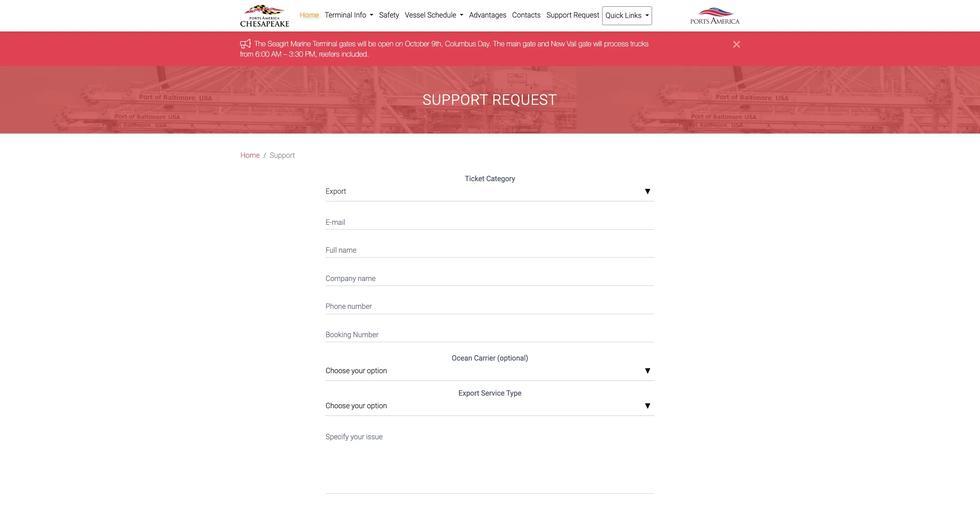Task type: locate. For each thing, give the bounding box(es) containing it.
choose your option up specify your issue
[[326, 402, 387, 411]]

export
[[326, 187, 346, 196], [459, 390, 479, 398]]

0 horizontal spatial support
[[270, 151, 295, 160]]

2 horizontal spatial support
[[547, 11, 572, 19]]

the seagirt marine terminal gates will be open on october 9th, columbus day. the main gate and new vail gate will process trucks from 6:00 am – 3:30 pm, reefers included. link
[[240, 40, 649, 58]]

0 vertical spatial home
[[300, 11, 319, 19]]

6:00
[[255, 50, 269, 58]]

option
[[367, 367, 387, 376], [367, 402, 387, 411]]

0 horizontal spatial export
[[326, 187, 346, 196]]

export left 'service'
[[459, 390, 479, 398]]

2 choose from the top
[[326, 402, 350, 411]]

1 vertical spatial home link
[[241, 151, 260, 161]]

0 vertical spatial your
[[351, 367, 365, 376]]

1 horizontal spatial home link
[[297, 6, 322, 24]]

1 vertical spatial choose your option
[[326, 402, 387, 411]]

name right full
[[339, 246, 357, 255]]

the right day.
[[493, 40, 504, 48]]

1 gate from the left
[[523, 40, 536, 48]]

gate
[[523, 40, 536, 48], [578, 40, 591, 48]]

0 horizontal spatial will
[[358, 40, 366, 48]]

october
[[405, 40, 430, 48]]

2 the from the left
[[493, 40, 504, 48]]

choose your option
[[326, 367, 387, 376], [326, 402, 387, 411]]

0 vertical spatial choose your option
[[326, 367, 387, 376]]

trucks
[[630, 40, 649, 48]]

your left issue
[[351, 433, 364, 442]]

Full name text field
[[326, 241, 654, 258]]

home
[[300, 11, 319, 19], [241, 151, 260, 160]]

mail
[[332, 218, 345, 227]]

name
[[339, 246, 357, 255], [358, 275, 376, 283]]

new
[[551, 40, 565, 48]]

0 horizontal spatial request
[[492, 91, 557, 109]]

name for full name
[[339, 246, 357, 255]]

name right company
[[358, 275, 376, 283]]

0 vertical spatial choose
[[326, 367, 350, 376]]

quick links
[[606, 11, 643, 20]]

e-mail
[[326, 218, 345, 227]]

0 vertical spatial support
[[547, 11, 572, 19]]

1 the from the left
[[254, 40, 266, 48]]

will left the be
[[358, 40, 366, 48]]

contacts
[[512, 11, 541, 19]]

your up specify your issue
[[351, 402, 365, 411]]

0 horizontal spatial the
[[254, 40, 266, 48]]

vessel
[[405, 11, 426, 19]]

quick
[[606, 11, 623, 20]]

support request
[[547, 11, 599, 19], [423, 91, 557, 109]]

choose your option down booking number
[[326, 367, 387, 376]]

choose up the specify
[[326, 402, 350, 411]]

terminal left info
[[325, 11, 352, 19]]

seagirt
[[268, 40, 289, 48]]

ticket category export
[[326, 175, 515, 196]]

am
[[271, 50, 281, 58]]

terminal
[[325, 11, 352, 19], [313, 40, 337, 48]]

2 vertical spatial support
[[270, 151, 295, 160]]

1 horizontal spatial request
[[573, 11, 599, 19]]

0 vertical spatial export
[[326, 187, 346, 196]]

your down booking number
[[351, 367, 365, 376]]

1 horizontal spatial export
[[459, 390, 479, 398]]

links
[[625, 11, 642, 20]]

1 vertical spatial name
[[358, 275, 376, 283]]

request
[[573, 11, 599, 19], [492, 91, 557, 109]]

specify your issue
[[326, 433, 383, 442]]

0 horizontal spatial gate
[[523, 40, 536, 48]]

specify
[[326, 433, 349, 442]]

your
[[351, 367, 365, 376], [351, 402, 365, 411], [351, 433, 364, 442]]

gate left 'and'
[[523, 40, 536, 48]]

choose down booking
[[326, 367, 350, 376]]

vessel schedule
[[405, 11, 458, 19]]

the
[[254, 40, 266, 48], [493, 40, 504, 48]]

0 vertical spatial support request
[[547, 11, 599, 19]]

1 horizontal spatial gate
[[578, 40, 591, 48]]

info
[[354, 11, 366, 19]]

gate right vail
[[578, 40, 591, 48]]

1 vertical spatial option
[[367, 402, 387, 411]]

0 vertical spatial name
[[339, 246, 357, 255]]

Specify your issue text field
[[326, 428, 654, 495]]

terminal inside the seagirt marine terminal gates will be open on october 9th, columbus day. the main gate and new vail gate will process trucks from 6:00 am – 3:30 pm, reefers included.
[[313, 40, 337, 48]]

2 vertical spatial your
[[351, 433, 364, 442]]

will left process at the right top of page
[[593, 40, 602, 48]]

will
[[358, 40, 366, 48], [593, 40, 602, 48]]

terminal up reefers
[[313, 40, 337, 48]]

1 horizontal spatial will
[[593, 40, 602, 48]]

choose
[[326, 367, 350, 376], [326, 402, 350, 411]]

pm,
[[305, 50, 317, 58]]

export up 'e-mail'
[[326, 187, 346, 196]]

Company name text field
[[326, 269, 654, 286]]

1 vertical spatial ▼
[[645, 403, 651, 411]]

1 horizontal spatial name
[[358, 275, 376, 283]]

vessel schedule link
[[402, 6, 466, 24]]

0 vertical spatial ▼
[[645, 368, 651, 375]]

1 vertical spatial terminal
[[313, 40, 337, 48]]

carrier
[[474, 355, 496, 363]]

name for company name
[[358, 275, 376, 283]]

export inside ticket category export
[[326, 187, 346, 196]]

0 vertical spatial option
[[367, 367, 387, 376]]

from
[[240, 50, 253, 58]]

1 horizontal spatial support
[[423, 91, 488, 109]]

full
[[326, 246, 337, 255]]

phone number
[[326, 303, 372, 311]]

terminal info link
[[322, 6, 376, 24]]

0 horizontal spatial home link
[[241, 151, 260, 161]]

0 horizontal spatial name
[[339, 246, 357, 255]]

option up issue
[[367, 402, 387, 411]]

home link
[[297, 6, 322, 24], [241, 151, 260, 161]]

2 option from the top
[[367, 402, 387, 411]]

▼
[[645, 368, 651, 375], [645, 403, 651, 411]]

schedule
[[427, 11, 456, 19]]

option down the number
[[367, 367, 387, 376]]

the up the 6:00
[[254, 40, 266, 48]]

support
[[547, 11, 572, 19], [423, 91, 488, 109], [270, 151, 295, 160]]

open
[[378, 40, 393, 48]]

1 vertical spatial home
[[241, 151, 260, 160]]

1 horizontal spatial the
[[493, 40, 504, 48]]

E-mail email field
[[326, 213, 654, 230]]

0 horizontal spatial home
[[241, 151, 260, 160]]

1 vertical spatial choose
[[326, 402, 350, 411]]



Task type: vqa. For each thing, say whether or not it's contained in the screenshot.
Specify your issue text box
yes



Task type: describe. For each thing, give the bounding box(es) containing it.
9th,
[[432, 40, 443, 48]]

vail
[[567, 40, 576, 48]]

0 vertical spatial terminal
[[325, 11, 352, 19]]

day.
[[478, 40, 491, 48]]

safety
[[379, 11, 399, 19]]

booking
[[326, 331, 351, 340]]

Booking Number text field
[[326, 325, 654, 343]]

full name
[[326, 246, 357, 255]]

Phone number text field
[[326, 297, 654, 315]]

marine
[[291, 40, 311, 48]]

1 choose from the top
[[326, 367, 350, 376]]

2 gate from the left
[[578, 40, 591, 48]]

1 vertical spatial request
[[492, 91, 557, 109]]

reefers
[[319, 50, 340, 58]]

2 ▼ from the top
[[645, 403, 651, 411]]

issue
[[366, 433, 383, 442]]

category
[[486, 175, 515, 183]]

–
[[283, 50, 287, 58]]

3:30
[[289, 50, 303, 58]]

on
[[395, 40, 403, 48]]

0 vertical spatial request
[[573, 11, 599, 19]]

number
[[348, 303, 372, 311]]

support request link
[[544, 6, 602, 24]]

(optional)
[[497, 355, 528, 363]]

2 choose your option from the top
[[326, 402, 387, 411]]

contacts link
[[509, 6, 544, 24]]

company
[[326, 275, 356, 283]]

number
[[353, 331, 379, 340]]

1 option from the top
[[367, 367, 387, 376]]

advantages
[[469, 11, 507, 19]]

quick links link
[[602, 6, 652, 25]]

service
[[481, 390, 505, 398]]

1 choose your option from the top
[[326, 367, 387, 376]]

gates
[[339, 40, 356, 48]]

be
[[368, 40, 376, 48]]

e-
[[326, 218, 332, 227]]

booking number
[[326, 331, 379, 340]]

and
[[538, 40, 549, 48]]

1 ▼ from the top
[[645, 368, 651, 375]]

included.
[[342, 50, 369, 58]]

process
[[604, 40, 628, 48]]

2 will from the left
[[593, 40, 602, 48]]

the seagirt marine terminal gates will be open on october 9th, columbus day. the main gate and new vail gate will process trucks from 6:00 am – 3:30 pm, reefers included.
[[240, 40, 649, 58]]

1 vertical spatial your
[[351, 402, 365, 411]]

ocean
[[452, 355, 472, 363]]

ticket
[[465, 175, 485, 183]]

terminal info
[[325, 11, 368, 19]]

the seagirt marine terminal gates will be open on october 9th, columbus day. the main gate and new vail gate will process trucks from 6:00 am – 3:30 pm, reefers included. alert
[[0, 32, 980, 66]]

1 vertical spatial support request
[[423, 91, 557, 109]]

phone
[[326, 303, 346, 311]]

1 vertical spatial export
[[459, 390, 479, 398]]

type
[[506, 390, 522, 398]]

company name
[[326, 275, 376, 283]]

advantages link
[[466, 6, 509, 24]]

close image
[[733, 39, 740, 50]]

main
[[506, 40, 521, 48]]

1 horizontal spatial home
[[300, 11, 319, 19]]

columbus
[[445, 40, 476, 48]]

export service type
[[459, 390, 522, 398]]

bullhorn image
[[240, 39, 254, 49]]

ocean carrier (optional)
[[452, 355, 528, 363]]

0 vertical spatial home link
[[297, 6, 322, 24]]

1 will from the left
[[358, 40, 366, 48]]

safety link
[[376, 6, 402, 24]]

1 vertical spatial support
[[423, 91, 488, 109]]



